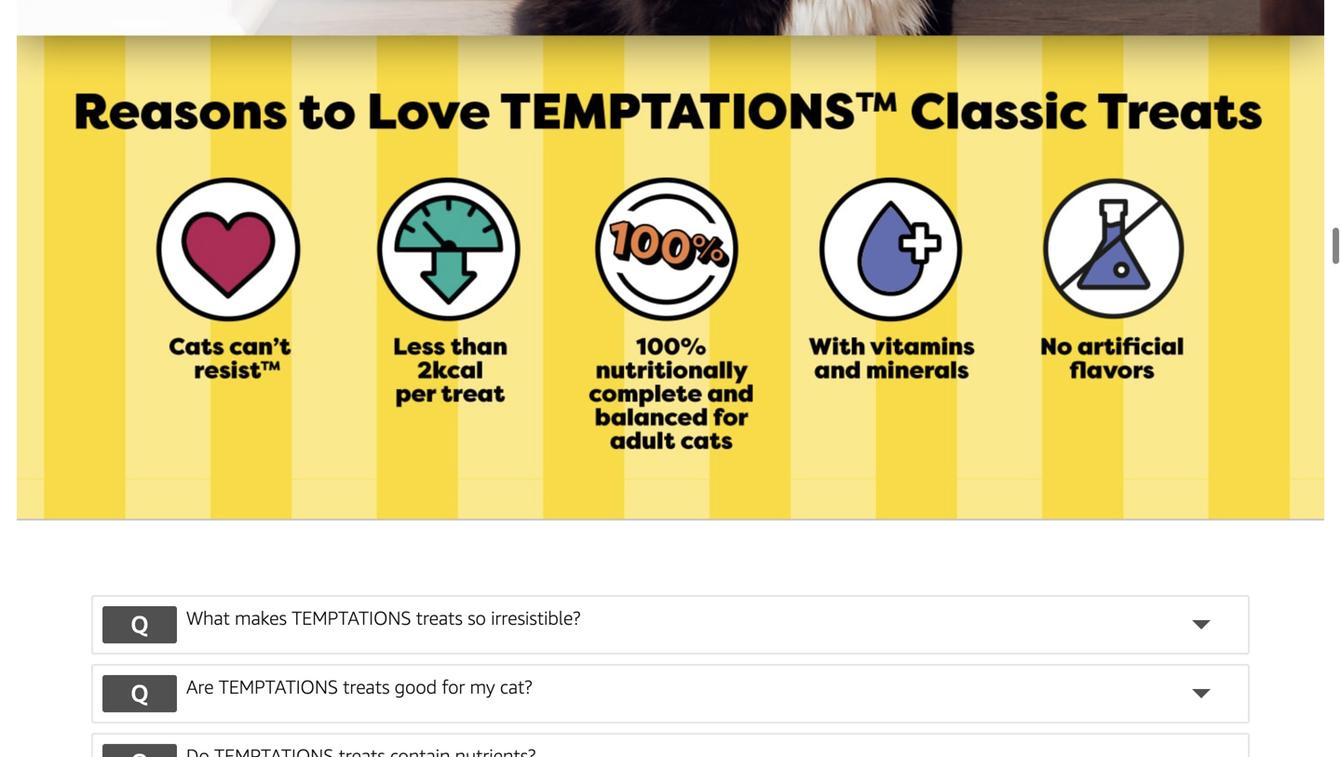 Task type: describe. For each thing, give the bounding box(es) containing it.
1 vertical spatial treats
[[343, 676, 390, 698]]

0 vertical spatial temptations
[[292, 607, 411, 629]]

for
[[442, 676, 465, 698]]

makes
[[235, 607, 287, 629]]

1 vertical spatial temptations
[[219, 676, 338, 698]]

my
[[470, 676, 495, 698]]

what makes temptations treats so irresistible?
[[186, 607, 581, 629]]



Task type: vqa. For each thing, say whether or not it's contained in the screenshot.
Are
yes



Task type: locate. For each thing, give the bounding box(es) containing it.
so
[[468, 607, 486, 629]]

temptations down makes
[[219, 676, 338, 698]]

1 horizontal spatial treats
[[416, 607, 463, 629]]

what
[[186, 607, 230, 629]]

irresistible?
[[491, 607, 581, 629]]

cat?
[[500, 676, 533, 698]]

0 vertical spatial treats
[[416, 607, 463, 629]]

good
[[395, 676, 437, 698]]

reasons to love temptations classic treats image
[[17, 0, 1325, 521]]

treats left good
[[343, 676, 390, 698]]

temptations up are temptations treats good for my cat?
[[292, 607, 411, 629]]

treats
[[416, 607, 463, 629], [343, 676, 390, 698]]

temptations
[[292, 607, 411, 629], [219, 676, 338, 698]]

treats left so
[[416, 607, 463, 629]]

are temptations treats good for my cat?
[[186, 676, 533, 698]]

0 horizontal spatial treats
[[343, 676, 390, 698]]

are
[[186, 676, 214, 698]]



